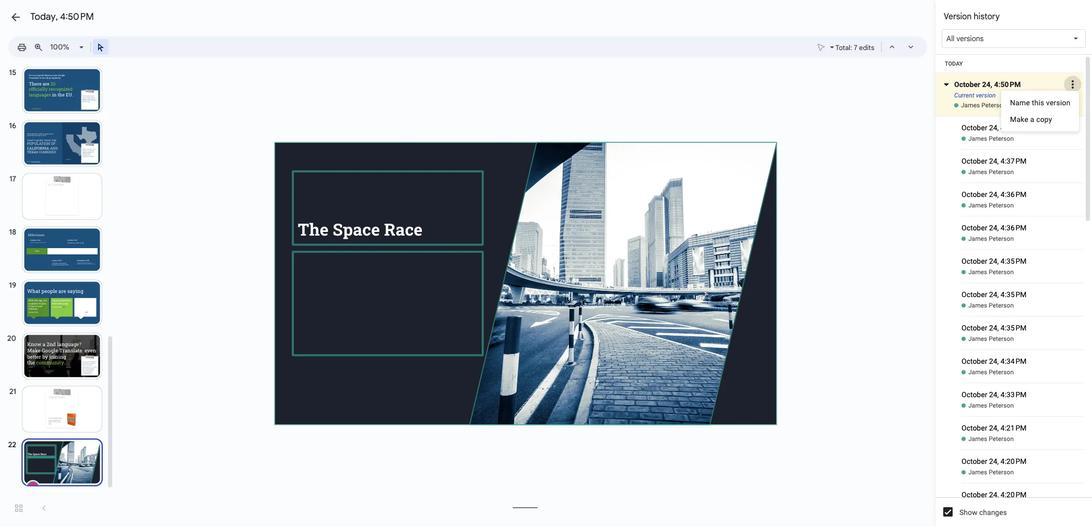 Task type: describe. For each thing, give the bounding box(es) containing it.
james peterson for sixth cell from the bottom of the version history section
[[969, 336, 1014, 343]]

version
[[944, 11, 972, 22]]

current version
[[955, 92, 996, 99]]

show
[[960, 509, 978, 517]]

today, 4:50 pm application
[[0, 0, 1092, 528]]

james peterson for 11th cell from the top of the version history section
[[969, 469, 1014, 477]]

show changes
[[960, 509, 1007, 517]]

current version cell
[[936, 53, 1084, 103]]

james peterson for 9th cell from the bottom
[[969, 236, 1014, 243]]

james for sixth cell from the top
[[969, 302, 988, 310]]

Show changes checkbox
[[944, 508, 953, 517]]

james peterson for sixth cell from the top
[[969, 302, 1014, 310]]

7
[[854, 43, 858, 52]]

today
[[945, 60, 963, 67]]

peterson for 5th cell from the bottom of the version history section
[[989, 369, 1014, 376]]

james peterson for 2nd cell from the top
[[969, 169, 1014, 176]]

main toolbar
[[13, 39, 109, 55]]

total: 7 edits
[[836, 43, 875, 52]]

peterson for 11th cell from the top of the version history section
[[989, 469, 1014, 477]]

james peterson for 12th cell from the bottom
[[969, 135, 1014, 143]]

10 cell from the top
[[962, 417, 1084, 436]]

1 cell from the top
[[962, 116, 1084, 135]]

all versions
[[947, 34, 984, 43]]

peterson for sixth cell from the top
[[989, 302, 1014, 310]]

james for 12th cell from the bottom
[[969, 135, 988, 143]]

6 cell from the top
[[962, 284, 1084, 302]]

james for 2nd cell from the top
[[969, 169, 988, 176]]

total:
[[836, 43, 852, 52]]

today,
[[30, 11, 58, 22]]

peterson for current version cell at the top of page
[[982, 102, 1007, 109]]

today, 4:50 pm
[[30, 11, 94, 22]]

peterson for sixth cell from the bottom of the version history section
[[989, 336, 1014, 343]]

menu inside today, 4:50 pm application
[[1002, 91, 1079, 132]]

1 horizontal spatial version
[[1047, 99, 1071, 107]]

live pointer settings image
[[827, 40, 834, 44]]

james for 4th cell from the bottom of the version history section
[[969, 403, 988, 410]]

all
[[947, 34, 955, 43]]

history
[[974, 11, 1000, 22]]

peterson for 4th cell from the bottom of the version history section
[[989, 403, 1014, 410]]

5 cell from the top
[[962, 250, 1084, 268]]

copy
[[1037, 115, 1053, 124]]

4:50 pm
[[60, 11, 94, 22]]

version history section
[[936, 0, 1092, 528]]



Task type: vqa. For each thing, say whether or not it's contained in the screenshot.
8th CELL from the top of the Version history section's James Peterson
yes



Task type: locate. For each thing, give the bounding box(es) containing it.
navigation
[[0, 0, 115, 528]]

Zoom field
[[47, 40, 88, 55]]

peterson for fifth cell from the top of the version history section
[[989, 269, 1014, 276]]

7 cell from the top
[[962, 317, 1084, 335]]

8 cell from the top
[[962, 350, 1084, 369]]

james for 3rd cell
[[969, 202, 988, 209]]

name
[[1010, 99, 1030, 107]]

peterson for 10th cell
[[989, 436, 1014, 443]]

james for 11th cell from the top of the version history section
[[969, 469, 988, 477]]

this
[[1032, 99, 1045, 107]]

2 cell from the top
[[962, 150, 1084, 168]]

4 cell from the top
[[962, 217, 1084, 235]]

current
[[955, 92, 975, 99]]

total: 7 edits heading
[[836, 42, 875, 54]]

peterson for 3rd cell
[[989, 202, 1014, 209]]

james for fifth cell from the top of the version history section
[[969, 269, 988, 276]]

a
[[1031, 115, 1035, 124]]

more actions image
[[1067, 66, 1079, 103]]

james peterson for 4th cell from the bottom of the version history section
[[969, 403, 1014, 410]]

james peterson
[[961, 102, 1007, 109], [969, 135, 1014, 143], [969, 169, 1014, 176], [969, 202, 1014, 209], [969, 236, 1014, 243], [969, 269, 1014, 276], [969, 302, 1014, 310], [969, 336, 1014, 343], [969, 369, 1014, 376], [969, 403, 1014, 410], [969, 436, 1014, 443], [969, 469, 1014, 477]]

make
[[1010, 115, 1029, 124]]

menu containing name this version
[[1002, 91, 1079, 132]]

version history
[[944, 11, 1000, 22]]

0 horizontal spatial version
[[976, 92, 996, 99]]

11 cell from the top
[[962, 451, 1084, 469]]

james peterson for fifth cell from the top of the version history section
[[969, 269, 1014, 276]]

james for sixth cell from the bottom of the version history section
[[969, 336, 988, 343]]

Name this version text field
[[953, 78, 1065, 91]]

12 cell from the top
[[962, 484, 1084, 502]]

today heading
[[936, 55, 1084, 73]]

version right current
[[976, 92, 996, 99]]

edits
[[859, 43, 875, 52]]

all versions option
[[947, 33, 984, 44]]

james peterson for 3rd cell
[[969, 202, 1014, 209]]

james for current version cell at the top of page
[[961, 102, 980, 109]]

3 cell from the top
[[962, 183, 1084, 202]]

james for 10th cell
[[969, 436, 988, 443]]

row group
[[936, 53, 1084, 528], [936, 53, 1084, 528]]

james for 5th cell from the bottom of the version history section
[[969, 369, 988, 376]]

james peterson for current version cell at the top of page
[[961, 102, 1007, 109]]

make a copy
[[1010, 115, 1053, 124]]

name this version
[[1010, 99, 1071, 107]]

james for 9th cell from the bottom
[[969, 236, 988, 243]]

peterson for 9th cell from the bottom
[[989, 236, 1014, 243]]

9 cell from the top
[[962, 384, 1084, 402]]

james peterson for 5th cell from the bottom of the version history section
[[969, 369, 1014, 376]]

mode and view toolbar
[[813, 37, 921, 57]]

menu bar banner
[[0, 0, 1092, 62]]

peterson for 12th cell from the bottom
[[989, 135, 1014, 143]]

peterson
[[982, 102, 1007, 109], [989, 135, 1014, 143], [989, 169, 1014, 176], [989, 202, 1014, 209], [989, 236, 1014, 243], [989, 269, 1014, 276], [989, 302, 1014, 310], [989, 336, 1014, 343], [989, 369, 1014, 376], [989, 403, 1014, 410], [989, 436, 1014, 443], [989, 469, 1014, 477]]

cell
[[962, 116, 1084, 135], [962, 150, 1084, 168], [962, 183, 1084, 202], [962, 217, 1084, 235], [962, 250, 1084, 268], [962, 284, 1084, 302], [962, 317, 1084, 335], [962, 350, 1084, 369], [962, 384, 1084, 402], [962, 417, 1084, 436], [962, 451, 1084, 469], [962, 484, 1084, 502]]

version inside cell
[[976, 92, 996, 99]]

peterson for 2nd cell from the top
[[989, 169, 1014, 176]]

version
[[976, 92, 996, 99], [1047, 99, 1071, 107]]

changes
[[980, 509, 1007, 517]]

Zoom text field
[[49, 40, 78, 54]]

james peterson for 10th cell
[[969, 436, 1014, 443]]

james
[[961, 102, 980, 109], [969, 135, 988, 143], [969, 169, 988, 176], [969, 202, 988, 209], [969, 236, 988, 243], [969, 269, 988, 276], [969, 302, 988, 310], [969, 336, 988, 343], [969, 369, 988, 376], [969, 403, 988, 410], [969, 436, 988, 443], [969, 469, 988, 477]]

menu
[[1002, 91, 1079, 132]]

versions
[[957, 34, 984, 43]]

collapse detailed versions image
[[940, 53, 953, 91]]

version right this at top
[[1047, 99, 1071, 107]]



